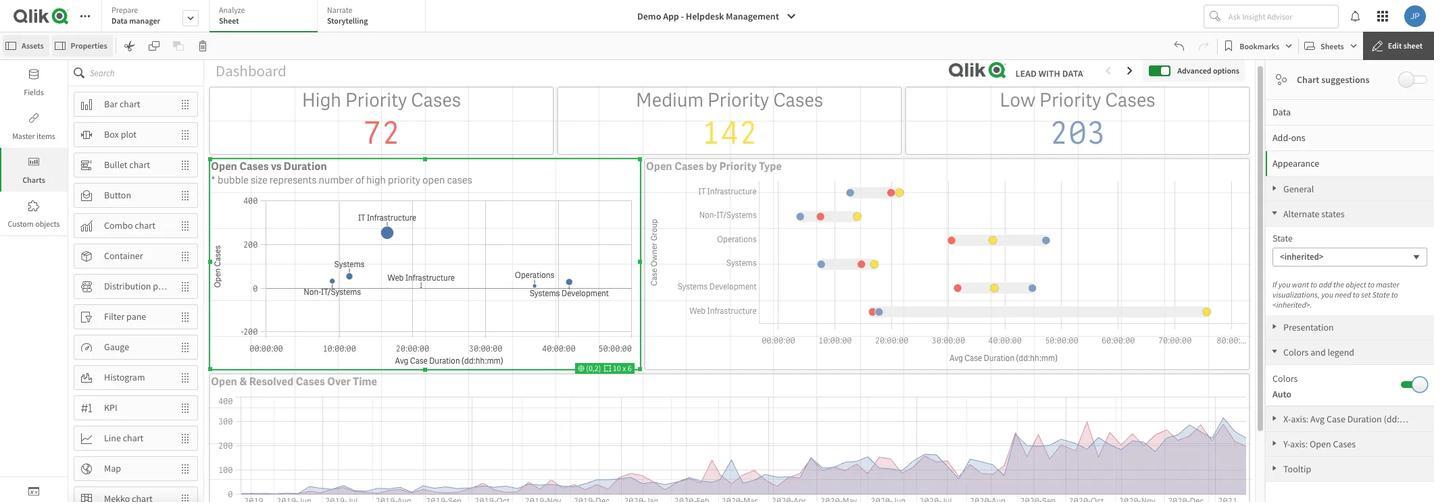 Task type: describe. For each thing, give the bounding box(es) containing it.
database image
[[28, 69, 39, 80]]

move image for container
[[173, 245, 197, 268]]

x
[[622, 363, 626, 374]]

sheets button
[[1302, 35, 1360, 57]]

priority for 72
[[345, 88, 407, 113]]

analyze
[[219, 5, 245, 15]]

bubble
[[218, 174, 248, 187]]

move image for map
[[173, 458, 197, 481]]

scatter chart image
[[1276, 74, 1287, 85]]

fields button
[[0, 60, 68, 104]]

0 horizontal spatial you
[[1278, 280, 1290, 290]]

time
[[353, 375, 377, 389]]

priority for 142
[[707, 88, 769, 113]]

colors and legend
[[1283, 347, 1354, 359]]

type
[[759, 160, 782, 174]]

app
[[663, 10, 679, 22]]

add
[[1319, 280, 1332, 290]]

james peterson image
[[1404, 5, 1426, 27]]

tooltip
[[1283, 464, 1311, 476]]

edit sheet
[[1388, 41, 1423, 51]]

set
[[1361, 290, 1371, 300]]

1 horizontal spatial you
[[1321, 290, 1333, 300]]

master
[[12, 131, 35, 141]]

open down avg
[[1310, 439, 1331, 451]]

move image for button
[[173, 184, 197, 207]]

master
[[1376, 280, 1399, 290]]

cases inside medium priority cases 142
[[773, 88, 823, 113]]

assets button
[[3, 35, 49, 57]]

high
[[302, 88, 341, 113]]

move image for bullet chart
[[173, 154, 197, 177]]

alternate
[[1283, 208, 1320, 220]]

open for open cases by priority type
[[646, 160, 672, 174]]

move image for line chart
[[173, 427, 197, 450]]

appearance tab
[[1266, 151, 1434, 176]]

chart suggestions
[[1297, 74, 1369, 86]]

y-axis: open cases
[[1283, 439, 1356, 451]]

resolved
[[249, 375, 293, 389]]

vs
[[271, 160, 281, 174]]

chart
[[1297, 74, 1319, 86]]

move image for distribution plot
[[173, 275, 197, 298]]

triangle right image for y-axis: open cases
[[1266, 441, 1283, 447]]

application containing 72
[[0, 0, 1434, 503]]

narrate storytelling
[[327, 5, 368, 26]]

advanced options
[[1177, 65, 1239, 75]]

manager
[[129, 16, 160, 26]]

advanced
[[1177, 65, 1211, 75]]

move image for combo chart
[[173, 215, 197, 238]]

custom
[[8, 219, 34, 229]]

analyze sheet
[[219, 5, 245, 26]]

colors auto
[[1273, 373, 1298, 401]]

low
[[1000, 88, 1036, 113]]

and
[[1311, 347, 1326, 359]]

case
[[1327, 414, 1345, 426]]

data tab
[[1266, 99, 1434, 125]]

of
[[355, 174, 364, 187]]

map
[[104, 463, 121, 475]]

to right set
[[1391, 290, 1398, 300]]

bar
[[104, 98, 118, 110]]

container
[[104, 250, 143, 262]]

cases inside open cases vs duration * bubble size represents number of high priority open cases
[[239, 160, 269, 174]]

presentation
[[1283, 322, 1334, 334]]

represents
[[269, 174, 317, 187]]

options
[[1213, 65, 1239, 75]]

10 x 6
[[611, 363, 632, 374]]

cases inside low priority cases 203
[[1105, 88, 1155, 113]]

Ask Insight Advisor text field
[[1226, 5, 1338, 27]]

edit sheet button
[[1363, 32, 1434, 60]]

line
[[104, 433, 121, 445]]

ons
[[1291, 132, 1305, 144]]

priority for 203
[[1039, 88, 1101, 113]]

high
[[366, 174, 386, 187]]

triangle right image
[[1266, 466, 1283, 472]]

6
[[628, 363, 632, 374]]

bullet
[[104, 159, 127, 171]]

legend
[[1328, 347, 1354, 359]]

1 horizontal spatial duration
[[1347, 414, 1382, 426]]

tab list inside application
[[101, 0, 430, 34]]

box plot
[[104, 128, 137, 141]]

appearance
[[1273, 157, 1319, 170]]

x-axis: avg case duration (dd:hh:mm)
[[1283, 414, 1431, 426]]

combo
[[104, 220, 133, 232]]

histogram
[[104, 372, 145, 384]]

filter
[[104, 311, 125, 323]]

sheet
[[1403, 41, 1423, 51]]

visualizations,
[[1273, 290, 1320, 300]]

(dd:hh:mm)
[[1384, 414, 1431, 426]]

storytelling
[[327, 16, 368, 26]]

sheet
[[219, 16, 239, 26]]

axis: for x-
[[1291, 414, 1309, 426]]

box
[[104, 128, 119, 141]]

undo image
[[1174, 41, 1185, 51]]

over
[[327, 375, 351, 389]]

triangle bottom image for alternate states
[[1266, 210, 1283, 217]]

button
[[104, 189, 131, 201]]

medium priority cases 142
[[636, 88, 823, 153]]

sheets
[[1321, 41, 1344, 51]]

medium
[[636, 88, 704, 113]]

distribution plot
[[104, 281, 169, 293]]

properties
[[71, 41, 107, 51]]

master items
[[12, 131, 55, 141]]

charts button
[[0, 148, 68, 192]]

move image for box plot
[[173, 123, 197, 146]]

axis: for y-
[[1290, 439, 1308, 451]]

cases
[[447, 174, 472, 187]]

objects
[[35, 219, 60, 229]]

avg
[[1310, 414, 1325, 426]]



Task type: locate. For each thing, give the bounding box(es) containing it.
data inside tab
[[1273, 106, 1291, 118]]

colors up auto
[[1273, 373, 1298, 385]]

next sheet: performance image
[[1125, 65, 1136, 76]]

helpdesk
[[686, 10, 724, 22]]

suggestions
[[1321, 74, 1369, 86]]

add-ons
[[1273, 132, 1305, 144]]

chart right bar
[[120, 98, 140, 110]]

line chart
[[104, 433, 143, 445]]

object image
[[28, 157, 39, 168]]

triangle right image up triangle right image
[[1266, 441, 1283, 447]]

4 move image from the top
[[173, 275, 197, 298]]

4 move image from the top
[[173, 367, 197, 390]]

object
[[1346, 280, 1366, 290]]

low priority cases 203
[[1000, 88, 1155, 153]]

items
[[37, 131, 55, 141]]

prepare
[[112, 5, 138, 15]]

move image
[[173, 123, 197, 146], [173, 154, 197, 177], [173, 184, 197, 207], [173, 275, 197, 298], [173, 306, 197, 329], [173, 336, 197, 359], [173, 458, 197, 481]]

triangle bottom image
[[1266, 210, 1283, 217], [1266, 349, 1283, 355]]

0 horizontal spatial duration
[[284, 160, 327, 174]]

0 vertical spatial duration
[[284, 160, 327, 174]]

axis: left avg
[[1291, 414, 1309, 426]]

open for open cases vs duration * bubble size represents number of high priority open cases
[[211, 160, 237, 174]]

1 horizontal spatial plot
[[153, 281, 169, 293]]

open left by
[[646, 160, 672, 174]]

chart
[[120, 98, 140, 110], [129, 159, 150, 171], [135, 220, 155, 232], [123, 433, 143, 445]]

1 vertical spatial colors
[[1273, 373, 1298, 385]]

2 triangle right image from the top
[[1266, 324, 1283, 330]]

bar chart
[[104, 98, 140, 110]]

open cases vs duration * bubble size represents number of high priority open cases
[[211, 160, 472, 187]]

open left size
[[211, 160, 237, 174]]

duration
[[284, 160, 327, 174], [1347, 414, 1382, 426]]

1 horizontal spatial state
[[1372, 290, 1390, 300]]

if you want to add the object to master visualizations, you need to set state to <inherited>.
[[1273, 280, 1399, 310]]

custom objects button
[[0, 192, 68, 236]]

2 move image from the top
[[173, 215, 197, 238]]

by
[[706, 160, 717, 174]]

cut image
[[124, 41, 135, 51]]

chart right line
[[123, 433, 143, 445]]

move image for bar chart
[[173, 93, 197, 116]]

triangle right image down <inherited>.
[[1266, 324, 1283, 330]]

0 vertical spatial state
[[1273, 232, 1293, 245]]

6 move image from the top
[[173, 336, 197, 359]]

142
[[701, 113, 758, 153]]

6 move image from the top
[[173, 427, 197, 450]]

-
[[681, 10, 684, 22]]

bookmarks button
[[1221, 35, 1296, 57]]

to left set
[[1353, 290, 1360, 300]]

cases inside the high priority cases 72
[[411, 88, 461, 113]]

1 horizontal spatial data
[[1273, 106, 1291, 118]]

colors left the and
[[1283, 347, 1309, 359]]

1 triangle bottom image from the top
[[1266, 210, 1283, 217]]

narrate
[[327, 5, 352, 15]]

size
[[250, 174, 267, 187]]

<inherited>.
[[1273, 300, 1312, 310]]

axis:
[[1291, 414, 1309, 426], [1290, 439, 1308, 451]]

chart for bar chart
[[120, 98, 140, 110]]

axis: up the tooltip
[[1290, 439, 1308, 451]]

3 move image from the top
[[173, 184, 197, 207]]

move image
[[173, 93, 197, 116], [173, 215, 197, 238], [173, 245, 197, 268], [173, 367, 197, 390], [173, 397, 197, 420], [173, 427, 197, 450], [173, 488, 197, 503]]

priority inside the high priority cases 72
[[345, 88, 407, 113]]

filter pane
[[104, 311, 146, 323]]

tab list
[[101, 0, 430, 34]]

to left add
[[1311, 280, 1317, 290]]

open
[[422, 174, 445, 187]]

1 vertical spatial axis:
[[1290, 439, 1308, 451]]

application
[[0, 0, 1434, 503]]

management
[[726, 10, 779, 22]]

move image for histogram
[[173, 367, 197, 390]]

colors for and
[[1283, 347, 1309, 359]]

custom objects
[[8, 219, 60, 229]]

triangle right image down auto
[[1266, 416, 1283, 422]]

state inside if you want to add the object to master visualizations, you need to set state to <inherited>.
[[1372, 290, 1390, 300]]

you left the
[[1321, 290, 1333, 300]]

triangle right image for x-axis: avg case duration (dd:hh:mm)
[[1266, 416, 1283, 422]]

1 vertical spatial triangle bottom image
[[1266, 349, 1283, 355]]

demo
[[637, 10, 661, 22]]

203
[[1050, 113, 1106, 153]]

0 vertical spatial colors
[[1283, 347, 1309, 359]]

7 move image from the top
[[173, 458, 197, 481]]

y-
[[1283, 439, 1290, 451]]

data up add-
[[1273, 106, 1291, 118]]

copy image
[[148, 41, 159, 51]]

fields
[[24, 87, 44, 97]]

master items button
[[0, 104, 68, 148]]

demo app - helpdesk management
[[637, 10, 779, 22]]

priority inside low priority cases 203
[[1039, 88, 1101, 113]]

prepare data manager
[[112, 5, 160, 26]]

properties button
[[52, 35, 113, 57]]

chart for line chart
[[123, 433, 143, 445]]

combo chart
[[104, 220, 155, 232]]

edit
[[1388, 41, 1402, 51]]

triangle bottom image up colors auto
[[1266, 349, 1283, 355]]

bullet chart
[[104, 159, 150, 171]]

plot right box
[[121, 128, 137, 141]]

chart for combo chart
[[135, 220, 155, 232]]

state right set
[[1372, 290, 1390, 300]]

(0,2)
[[584, 363, 604, 374]]

4 triangle right image from the top
[[1266, 441, 1283, 447]]

0 vertical spatial axis:
[[1291, 414, 1309, 426]]

number
[[319, 174, 353, 187]]

priority
[[345, 88, 407, 113], [707, 88, 769, 113], [1039, 88, 1101, 113], [719, 160, 757, 174]]

1 move image from the top
[[173, 123, 197, 146]]

Search text field
[[90, 60, 203, 86]]

chart for bullet chart
[[129, 159, 150, 171]]

to
[[1311, 280, 1317, 290], [1368, 280, 1375, 290], [1353, 290, 1360, 300], [1391, 290, 1398, 300]]

move image for kpi
[[173, 397, 197, 420]]

high priority cases 72
[[302, 88, 461, 153]]

duration right the case
[[1347, 414, 1382, 426]]

2 move image from the top
[[173, 154, 197, 177]]

priority inside medium priority cases 142
[[707, 88, 769, 113]]

need
[[1335, 290, 1351, 300]]

triangle right image for general
[[1266, 185, 1283, 192]]

auto
[[1273, 389, 1292, 401]]

plot for box plot
[[121, 128, 137, 141]]

data inside the prepare data manager
[[112, 16, 128, 26]]

7 move image from the top
[[173, 488, 197, 503]]

x-
[[1283, 414, 1291, 426]]

states
[[1321, 208, 1345, 220]]

if
[[1273, 280, 1277, 290]]

alternate states
[[1283, 208, 1345, 220]]

5 move image from the top
[[173, 397, 197, 420]]

open left "&" at the left
[[211, 375, 237, 389]]

0 horizontal spatial plot
[[121, 128, 137, 141]]

0 horizontal spatial state
[[1273, 232, 1293, 245]]

open inside open cases vs duration * bubble size represents number of high priority open cases
[[211, 160, 237, 174]]

bookmarks
[[1240, 41, 1279, 51]]

1 vertical spatial state
[[1372, 290, 1390, 300]]

0 vertical spatial plot
[[121, 128, 137, 141]]

open & resolved cases over time
[[211, 375, 377, 389]]

duration right vs
[[284, 160, 327, 174]]

3 triangle right image from the top
[[1266, 416, 1283, 422]]

chart right combo
[[135, 220, 155, 232]]

move image for gauge
[[173, 336, 197, 359]]

move image for filter pane
[[173, 306, 197, 329]]

2 triangle bottom image from the top
[[1266, 349, 1283, 355]]

the
[[1333, 280, 1344, 290]]

0 vertical spatial triangle bottom image
[[1266, 210, 1283, 217]]

charts
[[22, 175, 45, 185]]

5 move image from the top
[[173, 306, 197, 329]]

variables image
[[28, 487, 39, 497]]

you right "if"
[[1278, 280, 1290, 290]]

colors for auto
[[1273, 373, 1298, 385]]

add-
[[1273, 132, 1291, 144]]

tab list containing prepare
[[101, 0, 430, 34]]

1 vertical spatial plot
[[153, 281, 169, 293]]

triangle bottom image for colors and legend
[[1266, 349, 1283, 355]]

plot right distribution
[[153, 281, 169, 293]]

open for open & resolved cases over time
[[211, 375, 237, 389]]

plot for distribution plot
[[153, 281, 169, 293]]

1 vertical spatial duration
[[1347, 414, 1382, 426]]

want
[[1292, 280, 1309, 290]]

state down alternate
[[1273, 232, 1293, 245]]

add-ons tab
[[1266, 125, 1434, 151]]

puzzle image
[[28, 201, 39, 212]]

*
[[211, 174, 216, 187]]

1 triangle right image from the top
[[1266, 185, 1283, 192]]

0 horizontal spatial data
[[112, 16, 128, 26]]

duration inside open cases vs duration * bubble size represents number of high priority open cases
[[284, 160, 327, 174]]

3 move image from the top
[[173, 245, 197, 268]]

data down prepare
[[112, 16, 128, 26]]

to right object in the right bottom of the page
[[1368, 280, 1375, 290]]

0 vertical spatial data
[[112, 16, 128, 26]]

demo app - helpdesk management button
[[629, 5, 805, 27]]

1 move image from the top
[[173, 93, 197, 116]]

triangle bottom image down the general
[[1266, 210, 1283, 217]]

general
[[1283, 183, 1314, 195]]

1 vertical spatial data
[[1273, 106, 1291, 118]]

triangle right image for presentation
[[1266, 324, 1283, 330]]

link image
[[28, 113, 39, 124]]

chart right bullet
[[129, 159, 150, 171]]

&
[[239, 375, 247, 389]]

triangle right image down "appearance"
[[1266, 185, 1283, 192]]

pane
[[126, 311, 146, 323]]

open
[[211, 160, 237, 174], [646, 160, 672, 174], [211, 375, 237, 389], [1310, 439, 1331, 451]]

triangle right image
[[1266, 185, 1283, 192], [1266, 324, 1283, 330], [1266, 416, 1283, 422], [1266, 441, 1283, 447]]

delete image
[[197, 41, 208, 51]]



Task type: vqa. For each thing, say whether or not it's contained in the screenshot.
Data tab
yes



